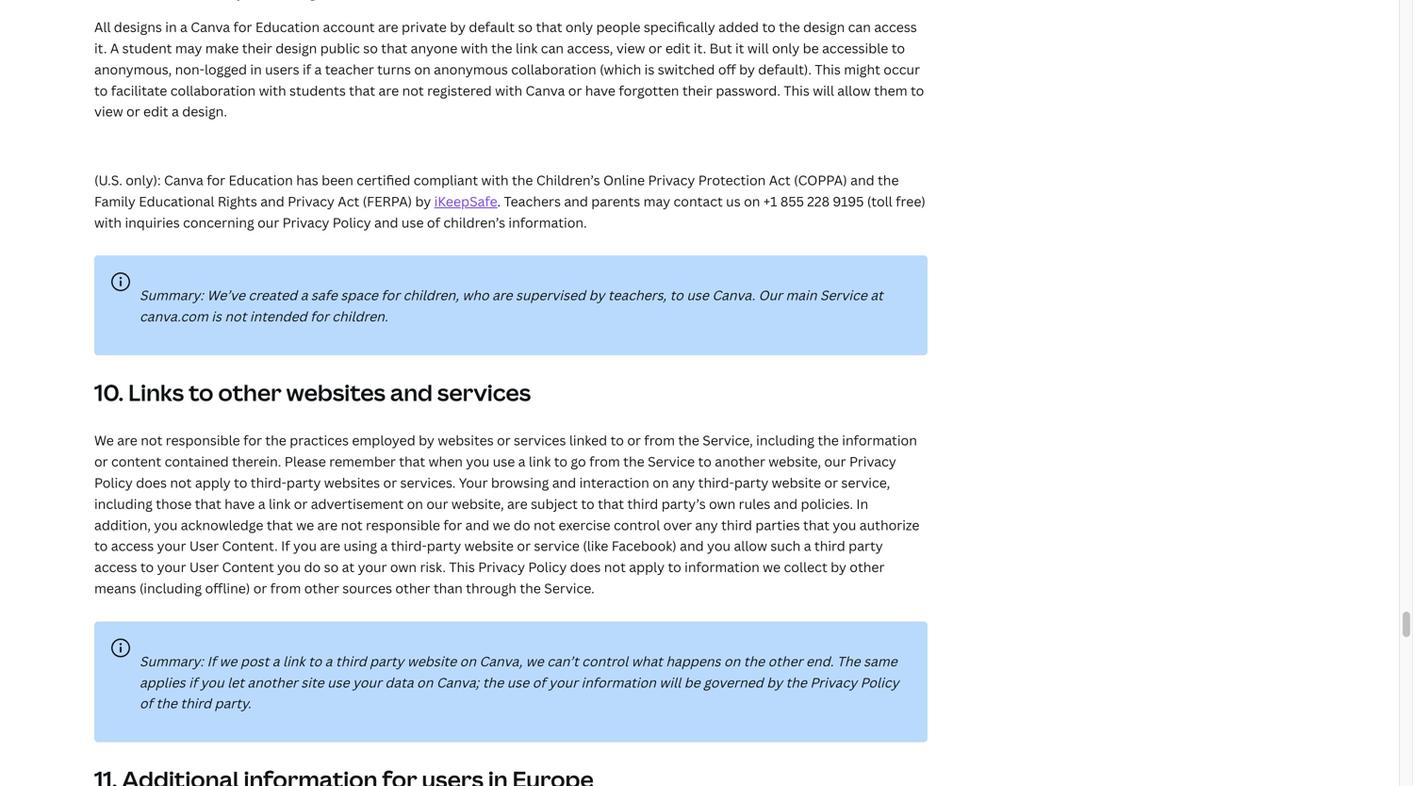 Task type: locate. For each thing, give the bounding box(es) containing it.
so inside we are not responsible for the practices employed by websites or services linked to or from the service, including the information or content contained therein. please remember that when you use a link to go from the service to another website, our privacy policy does not apply to third-party websites or services. your browsing and interaction on any third-party website or service, including those that have a link or advertisement on our website, are subject to that third party's own rules and policies. in addition, you acknowledge that we are not responsible for and we do not exercise control over any third parties that you authorize to access your user content. if you are using a third-party website or service (like facebook) and you allow such a third party access to your user content you do so at your own risk. this privacy policy does not apply to information we collect by other means (including offline) or from other sources other than through the service.
[[324, 558, 339, 576]]

other
[[218, 377, 282, 408], [850, 558, 885, 576], [304, 580, 339, 598], [396, 580, 431, 598], [768, 653, 803, 671]]

0 vertical spatial user
[[189, 537, 219, 555]]

0 vertical spatial may
[[175, 39, 202, 57]]

websites up practices
[[286, 377, 386, 408]]

facilitate
[[111, 81, 167, 99]]

for up the therein. at left
[[243, 432, 262, 450]]

or
[[649, 39, 663, 57], [569, 81, 582, 99], [126, 103, 140, 120], [497, 432, 511, 450], [628, 432, 641, 450], [94, 453, 108, 471], [383, 474, 397, 492], [825, 474, 839, 492], [294, 495, 308, 513], [517, 537, 531, 555], [253, 580, 267, 598]]

education up users
[[255, 18, 320, 36]]

0 horizontal spatial may
[[175, 39, 202, 57]]

service
[[534, 537, 580, 555]]

you inside summary: if we post a link to a third party website on canva, we can't control what happens on the other end. the same applies if you let another site use your data on canva; the use of your information will be governed by the privacy policy of the third party.
[[201, 674, 224, 692]]

be up default).
[[803, 39, 819, 57]]

by
[[450, 18, 466, 36], [740, 60, 755, 78], [415, 192, 431, 210], [589, 286, 605, 304], [419, 432, 435, 450], [831, 558, 847, 576], [767, 674, 783, 692]]

for inside (u.s. only): canva for education has been certified compliant with the children's online privacy protection act (coppa) and the family educational rights and privacy act (ferpa) by
[[207, 171, 226, 189]]

acknowledge
[[181, 516, 264, 534]]

this left might
[[815, 60, 841, 78]]

1 vertical spatial their
[[683, 81, 713, 99]]

1 horizontal spatial only
[[772, 39, 800, 57]]

1 vertical spatial in
[[250, 60, 262, 78]]

party down 'please'
[[287, 474, 321, 492]]

will right it
[[748, 39, 769, 57]]

0 vertical spatial canva
[[191, 18, 230, 36]]

protection
[[699, 171, 766, 189]]

are
[[378, 18, 399, 36], [379, 81, 399, 99], [492, 286, 513, 304], [117, 432, 138, 450], [507, 495, 528, 513], [317, 516, 338, 534], [320, 537, 341, 555]]

data
[[385, 674, 414, 692]]

by inside (u.s. only): canva for education has been certified compliant with the children's online privacy protection act (coppa) and the family educational rights and privacy act (ferpa) by
[[415, 192, 431, 210]]

third left "party."
[[180, 695, 211, 713]]

information inside summary: if we post a link to a third party website on canva, we can't control what happens on the other end. the same applies if you let another site use your data on canva; the use of your information will be governed by the privacy policy of the third party.
[[581, 674, 656, 692]]

edit
[[666, 39, 691, 57], [143, 103, 168, 120]]

control inside we are not responsible for the practices employed by websites or services linked to or from the service, including the information or content contained therein. please remember that when you use a link to go from the service to another website, our privacy policy does not apply to third-party websites or services. your browsing and interaction on any third-party website or service, including those that have a link or advertisement on our website, are subject to that third party's own rules and policies. in addition, you acknowledge that we are not responsible for and we do not exercise control over any third parties that you authorize to access your user content. if you are using a third-party website or service (like facebook) and you allow such a third party access to your user content you do so at your own risk. this privacy policy does not apply to information we collect by other means (including offline) or from other sources other than through the service.
[[614, 516, 661, 534]]

if inside all designs in a canva for education account are private by default so that only people specifically added to the design can access it. a student may make their design public so that anyone with the link can access, view or edit it. but it will only be accessible to anonymous, non-logged in users if a teacher turns on anonymous collaboration (which is switched off by default). this might occur to facilitate collaboration with students that are not registered with canva or have forgotten their password. this will allow them to view or edit a design.
[[303, 60, 311, 78]]

we left can't
[[526, 653, 544, 671]]

access
[[875, 18, 918, 36], [111, 537, 154, 555], [94, 558, 137, 576]]

1 horizontal spatial can
[[849, 18, 871, 36]]

1 horizontal spatial edit
[[666, 39, 691, 57]]

view down facilitate
[[94, 103, 123, 120]]

sources
[[343, 580, 392, 598]]

0 horizontal spatial information
[[581, 674, 656, 692]]

responsible
[[166, 432, 240, 450], [366, 516, 440, 534]]

so right default
[[518, 18, 533, 36]]

links
[[128, 377, 184, 408]]

free)
[[896, 192, 926, 210]]

have up acknowledge
[[225, 495, 255, 513]]

if left post
[[207, 653, 216, 671]]

and up the subject
[[552, 474, 577, 492]]

1 horizontal spatial from
[[590, 453, 620, 471]]

service,
[[703, 432, 753, 450]]

on inside . teachers and parents may contact us on +1 855 228 9195 (toll free) with inquiries concerning our privacy policy and use of children's information.
[[744, 192, 761, 210]]

summary: for summary: we've created a safe space for children, who are supervised by teachers, to use canva. our main service at canva.com is not intended for children.
[[140, 286, 204, 304]]

off
[[719, 60, 736, 78]]

1 vertical spatial design
[[276, 39, 317, 57]]

0 horizontal spatial our
[[258, 213, 279, 231]]

so up teacher
[[363, 39, 378, 57]]

not inside the summary: we've created a safe space for children, who are supervised by teachers, to use canva. our main service at canva.com is not intended for children.
[[225, 308, 247, 326]]

on right the data
[[417, 674, 433, 692]]

default
[[469, 18, 515, 36]]

a
[[110, 39, 119, 57]]

1 vertical spatial if
[[189, 674, 197, 692]]

privacy inside . teachers and parents may contact us on +1 855 228 9195 (toll free) with inquiries concerning our privacy policy and use of children's information.
[[283, 213, 330, 231]]

1 horizontal spatial have
[[586, 81, 616, 99]]

for up the risk.
[[444, 516, 462, 534]]

1 horizontal spatial it.
[[694, 39, 707, 57]]

compliant
[[414, 171, 478, 189]]

0 horizontal spatial edit
[[143, 103, 168, 120]]

to down the service,
[[698, 453, 712, 471]]

summary: inside summary: if we post a link to a third party website on canva, we can't control what happens on the other end. the same applies if you let another site use your data on canva; the use of your information will be governed by the privacy policy of the third party.
[[140, 653, 204, 671]]

link left access,
[[516, 39, 538, 57]]

we are not responsible for the practices employed by websites or services linked to or from the service, including the information or content contained therein. please remember that when you use a link to go from the service to another website, our privacy policy does not apply to third-party websites or services. your browsing and interaction on any third-party website or service, including those that have a link or advertisement on our website, are subject to that third party's own rules and policies. in addition, you acknowledge that we are not responsible for and we do not exercise control over any third parties that you authorize to access your user content. if you are using a third-party website or service (like facebook) and you allow such a third party access to your user content you do so at your own risk. this privacy policy does not apply to information we collect by other means (including offline) or from other sources other than through the service.
[[94, 432, 920, 598]]

1 vertical spatial have
[[225, 495, 255, 513]]

allow inside all designs in a canva for education account are private by default so that only people specifically added to the design can access it. a student may make their design public so that anyone with the link can access, view or edit it. but it will only be accessible to anonymous, non-logged in users if a teacher turns on anonymous collaboration (which is switched off by default). this might occur to facilitate collaboration with students that are not registered with canva or have forgotten their password. this will allow them to view or edit a design.
[[838, 81, 871, 99]]

1 vertical spatial own
[[390, 558, 417, 576]]

websites
[[286, 377, 386, 408], [438, 432, 494, 450], [324, 474, 380, 492]]

your
[[459, 474, 488, 492]]

their up users
[[242, 39, 272, 57]]

be
[[803, 39, 819, 57], [685, 674, 701, 692]]

are left using
[[320, 537, 341, 555]]

is
[[645, 60, 655, 78], [211, 308, 222, 326]]

another inside we are not responsible for the practices employed by websites or services linked to or from the service, including the information or content contained therein. please remember that when you use a link to go from the service to another website, our privacy policy does not apply to third-party websites or services. your browsing and interaction on any third-party website or service, including those that have a link or advertisement on our website, are subject to that third party's own rules and policies. in addition, you acknowledge that we are not responsible for and we do not exercise control over any third parties that you authorize to access your user content. if you are using a third-party website or service (like facebook) and you allow such a third party access to your user content you do so at your own risk. this privacy policy does not apply to information we collect by other means (including offline) or from other sources other than through the service.
[[715, 453, 766, 471]]

1 vertical spatial at
[[342, 558, 355, 576]]

0 vertical spatial education
[[255, 18, 320, 36]]

is inside all designs in a canva for education account are private by default so that only people specifically added to the design can access it. a student may make their design public so that anyone with the link can access, view or edit it. but it will only be accessible to anonymous, non-logged in users if a teacher turns on anonymous collaboration (which is switched off by default). this might occur to facilitate collaboration with students that are not registered with canva or have forgotten their password. this will allow them to view or edit a design.
[[645, 60, 655, 78]]

(coppa)
[[794, 171, 848, 189]]

link up site
[[283, 653, 305, 671]]

this
[[815, 60, 841, 78], [784, 81, 810, 99], [449, 558, 475, 576]]

1 vertical spatial this
[[784, 81, 810, 99]]

you down those
[[154, 516, 178, 534]]

at inside we are not responsible for the practices employed by websites or services linked to or from the service, including the information or content contained therein. please remember that when you use a link to go from the service to another website, our privacy policy does not apply to third-party websites or services. your browsing and interaction on any third-party website or service, including those that have a link or advertisement on our website, are subject to that third party's own rules and policies. in addition, you acknowledge that we are not responsible for and we do not exercise control over any third parties that you authorize to access your user content. if you are using a third-party website or service (like facebook) and you allow such a third party access to your user content you do so at your own risk. this privacy policy does not apply to information we collect by other means (including offline) or from other sources other than through the service.
[[342, 558, 355, 576]]

are inside the summary: we've created a safe space for children, who are supervised by teachers, to use canva. our main service at canva.com is not intended for children.
[[492, 286, 513, 304]]

link inside summary: if we post a link to a third party website on canva, we can't control what happens on the other end. the same applies if you let another site use your data on canva; the use of your information will be governed by the privacy policy of the third party.
[[283, 653, 305, 671]]

0 vertical spatial own
[[709, 495, 736, 513]]

apply down facebook)
[[629, 558, 665, 576]]

0 vertical spatial have
[[586, 81, 616, 99]]

be inside summary: if we post a link to a third party website on canva, we can't control what happens on the other end. the same applies if you let another site use your data on canva; the use of your information will be governed by the privacy policy of the third party.
[[685, 674, 701, 692]]

2 user from the top
[[189, 558, 219, 576]]

may inside all designs in a canva for education account are private by default so that only people specifically added to the design can access it. a student may make their design public so that anyone with the link can access, view or edit it. but it will only be accessible to anonymous, non-logged in users if a teacher turns on anonymous collaboration (which is switched off by default). this might occur to facilitate collaboration with students that are not registered with canva or have forgotten their password. this will allow them to view or edit a design.
[[175, 39, 202, 57]]

0 vertical spatial allow
[[838, 81, 871, 99]]

education
[[255, 18, 320, 36], [229, 171, 293, 189]]

website
[[772, 474, 822, 492], [465, 537, 514, 555], [407, 653, 457, 671]]

access up means
[[94, 558, 137, 576]]

to right links
[[189, 377, 214, 408]]

0 horizontal spatial at
[[342, 558, 355, 576]]

facebook)
[[612, 537, 677, 555]]

1 horizontal spatial website
[[465, 537, 514, 555]]

by left teachers,
[[589, 286, 605, 304]]

1 vertical spatial our
[[825, 453, 847, 471]]

0 vertical spatial at
[[871, 286, 884, 304]]

will
[[748, 39, 769, 57], [813, 81, 835, 99], [660, 674, 681, 692]]

children's
[[537, 171, 600, 189]]

canva.
[[712, 286, 756, 304]]

0 horizontal spatial responsible
[[166, 432, 240, 450]]

of
[[427, 213, 440, 231], [533, 674, 546, 692], [140, 695, 153, 713]]

0 horizontal spatial in
[[165, 18, 177, 36]]

2 horizontal spatial will
[[813, 81, 835, 99]]

in
[[165, 18, 177, 36], [250, 60, 262, 78]]

that
[[536, 18, 563, 36], [381, 39, 408, 57], [349, 81, 376, 99], [399, 453, 426, 471], [195, 495, 221, 513], [598, 495, 624, 513], [267, 516, 293, 534], [804, 516, 830, 534]]

1 vertical spatial user
[[189, 558, 219, 576]]

1 horizontal spatial so
[[363, 39, 378, 57]]

10.
[[94, 377, 124, 408]]

rules
[[739, 495, 771, 513]]

2 horizontal spatial from
[[644, 432, 675, 450]]

your
[[157, 537, 186, 555], [157, 558, 186, 576], [358, 558, 387, 576], [353, 674, 382, 692], [549, 674, 578, 692]]

the left the service,
[[679, 432, 700, 450]]

and down children's
[[564, 192, 588, 210]]

summary: inside the summary: we've created a safe space for children, who are supervised by teachers, to use canva. our main service at canva.com is not intended for children.
[[140, 286, 204, 304]]

9195
[[833, 192, 864, 210]]

the down end.
[[786, 674, 807, 692]]

another down post
[[247, 674, 298, 692]]

for up make
[[233, 18, 252, 36]]

0 vertical spatial their
[[242, 39, 272, 57]]

1 vertical spatial access
[[111, 537, 154, 555]]

use inside . teachers and parents may contact us on +1 855 228 9195 (toll free) with inquiries concerning our privacy policy and use of children's information.
[[402, 213, 424, 231]]

edit down specifically
[[666, 39, 691, 57]]

1 horizontal spatial will
[[748, 39, 769, 57]]

with down users
[[259, 81, 286, 99]]

services up when
[[438, 377, 531, 408]]

1 vertical spatial responsible
[[366, 516, 440, 534]]

0 horizontal spatial website
[[407, 653, 457, 671]]

by inside the summary: we've created a safe space for children, who are supervised by teachers, to use canva. our main service at canva.com is not intended for children.
[[589, 286, 605, 304]]

other left end.
[[768, 653, 803, 671]]

0 horizontal spatial collaboration
[[170, 81, 256, 99]]

policy
[[333, 213, 371, 231], [94, 474, 133, 492], [529, 558, 567, 576], [861, 674, 899, 692]]

services inside we are not responsible for the practices employed by websites or services linked to or from the service, including the information or content contained therein. please remember that when you use a link to go from the service to another website, our privacy policy does not apply to third-party websites or services. your browsing and interaction on any third-party website or service, including those that have a link or advertisement on our website, are subject to that third party's own rules and policies. in addition, you acknowledge that we are not responsible for and we do not exercise control over any third parties that you authorize to access your user content. if you are using a third-party website or service (like facebook) and you allow such a third party access to your user content you do so at your own risk. this privacy policy does not apply to information we collect by other means (including offline) or from other sources other than through the service.
[[514, 432, 566, 450]]

on up governed
[[724, 653, 741, 671]]

1 vertical spatial another
[[247, 674, 298, 692]]

non-
[[175, 60, 205, 78]]

service
[[821, 286, 868, 304], [648, 453, 695, 471]]

education up the rights
[[229, 171, 293, 189]]

canva inside (u.s. only): canva for education has been certified compliant with the children's online privacy protection act (coppa) and the family educational rights and privacy act (ferpa) by
[[164, 171, 204, 189]]

0 vertical spatial is
[[645, 60, 655, 78]]

0 horizontal spatial so
[[324, 558, 339, 576]]

control up facebook)
[[614, 516, 661, 534]]

what
[[632, 653, 663, 671]]

policy inside . teachers and parents may contact us on +1 855 228 9195 (toll free) with inquiries concerning our privacy policy and use of children's information.
[[333, 213, 371, 231]]

and up parties
[[774, 495, 798, 513]]

0 horizontal spatial only
[[566, 18, 593, 36]]

services
[[438, 377, 531, 408], [514, 432, 566, 450]]

0 horizontal spatial if
[[207, 653, 216, 671]]

website inside summary: if we post a link to a third party website on canva, we can't control what happens on the other end. the same applies if you let another site use your data on canva; the use of your information will be governed by the privacy policy of the third party.
[[407, 653, 457, 671]]

0 horizontal spatial does
[[136, 474, 167, 492]]

0 vertical spatial service
[[821, 286, 868, 304]]

0 horizontal spatial will
[[660, 674, 681, 692]]

not down advertisement
[[341, 516, 363, 534]]

to
[[763, 18, 776, 36], [892, 39, 906, 57], [94, 81, 108, 99], [911, 81, 925, 99], [670, 286, 684, 304], [189, 377, 214, 408], [611, 432, 624, 450], [554, 453, 568, 471], [698, 453, 712, 471], [234, 474, 247, 492], [581, 495, 595, 513], [94, 537, 108, 555], [140, 558, 154, 576], [668, 558, 682, 576], [308, 653, 322, 671]]

1 summary: from the top
[[140, 286, 204, 304]]

any up party's
[[672, 474, 695, 492]]

2 summary: from the top
[[140, 653, 204, 671]]

not down we've
[[225, 308, 247, 326]]

1 horizontal spatial website,
[[769, 453, 822, 471]]

edit down facilitate
[[143, 103, 168, 120]]

this inside we are not responsible for the practices employed by websites or services linked to or from the service, including the information or content contained therein. please remember that when you use a link to go from the service to another website, our privacy policy does not apply to third-party websites or services. your browsing and interaction on any third-party website or service, including those that have a link or advertisement on our website, are subject to that third party's own rules and policies. in addition, you acknowledge that we are not responsible for and we do not exercise control over any third parties that you authorize to access your user content. if you are using a third-party website or service (like facebook) and you allow such a third party access to your user content you do so at your own risk. this privacy policy does not apply to information we collect by other means (including offline) or from other sources other than through the service.
[[449, 558, 475, 576]]

therein.
[[232, 453, 281, 471]]

0 horizontal spatial view
[[94, 103, 123, 120]]

0 vertical spatial control
[[614, 516, 661, 534]]

access inside all designs in a canva for education account are private by default so that only people specifically added to the design can access it. a student may make their design public so that anyone with the link can access, view or edit it. but it will only be accessible to anonymous, non-logged in users if a teacher turns on anonymous collaboration (which is switched off by default). this might occur to facilitate collaboration with students that are not registered with canva or have forgotten their password. this will allow them to view or edit a design.
[[875, 18, 918, 36]]

another down the service,
[[715, 453, 766, 471]]

have down (which
[[586, 81, 616, 99]]

if inside summary: if we post a link to a third party website on canva, we can't control what happens on the other end. the same applies if you let another site use your data on canva; the use of your information will be governed by the privacy policy of the third party.
[[189, 674, 197, 692]]

1 vertical spatial be
[[685, 674, 701, 692]]

act up +1
[[769, 171, 791, 189]]

party's
[[662, 495, 706, 513]]

on up canva;
[[460, 653, 476, 671]]

0 vertical spatial if
[[303, 60, 311, 78]]

control inside summary: if we post a link to a third party website on canva, we can't control what happens on the other end. the same applies if you let another site use your data on canva; the use of your information will be governed by the privacy policy of the third party.
[[582, 653, 629, 671]]

education inside (u.s. only): canva for education has been certified compliant with the children's online privacy protection act (coppa) and the family educational rights and privacy act (ferpa) by
[[229, 171, 293, 189]]

will down what
[[660, 674, 681, 692]]

0 vertical spatial be
[[803, 39, 819, 57]]

1 vertical spatial including
[[94, 495, 153, 513]]

1 horizontal spatial including
[[757, 432, 815, 450]]

2 horizontal spatial our
[[825, 453, 847, 471]]

with up .
[[482, 171, 509, 189]]

information up the service, on the right bottom
[[843, 432, 918, 450]]

1 horizontal spatial of
[[427, 213, 440, 231]]

space
[[341, 286, 378, 304]]

do right content
[[304, 558, 321, 576]]

safe
[[311, 286, 338, 304]]

act
[[769, 171, 791, 189], [338, 192, 360, 210]]

please
[[285, 453, 326, 471]]

use inside we are not responsible for the practices employed by websites or services linked to or from the service, including the information or content contained therein. please remember that when you use a link to go from the service to another website, our privacy policy does not apply to third-party websites or services. your browsing and interaction on any third-party website or service, including those that have a link or advertisement on our website, are subject to that third party's own rules and policies. in addition, you acknowledge that we are not responsible for and we do not exercise control over any third parties that you authorize to access your user content. if you are using a third-party website or service (like facebook) and you allow such a third party access to your user content you do so at your own risk. this privacy policy does not apply to information we collect by other means (including offline) or from other sources other than through the service.
[[493, 453, 515, 471]]

may
[[175, 39, 202, 57], [644, 192, 671, 210]]

1 vertical spatial education
[[229, 171, 293, 189]]

other left sources
[[304, 580, 339, 598]]

have
[[586, 81, 616, 99], [225, 495, 255, 513]]

can up accessible
[[849, 18, 871, 36]]

public
[[320, 39, 360, 57]]

0 vertical spatial websites
[[286, 377, 386, 408]]

risk.
[[420, 558, 446, 576]]

user up offline)
[[189, 558, 219, 576]]

link inside all designs in a canva for education account are private by default so that only people specifically added to the design can access it. a student may make their design public so that anyone with the link can access, view or edit it. but it will only be accessible to anonymous, non-logged in users if a teacher turns on anonymous collaboration (which is switched off by default). this might occur to facilitate collaboration with students that are not registered with canva or have forgotten their password. this will allow them to view or edit a design.
[[516, 39, 538, 57]]

that up services.
[[399, 453, 426, 471]]

with
[[461, 39, 488, 57], [259, 81, 286, 99], [495, 81, 523, 99], [482, 171, 509, 189], [94, 213, 122, 231]]

0 horizontal spatial have
[[225, 495, 255, 513]]

that down teacher
[[349, 81, 376, 99]]

0 vertical spatial website
[[772, 474, 822, 492]]

0 horizontal spatial this
[[449, 558, 475, 576]]

2 vertical spatial of
[[140, 695, 153, 713]]

summary: for summary: if we post a link to a third party website on canva, we can't control what happens on the other end. the same applies if you let another site use your data on canva; the use of your information will be governed by the privacy policy of the third party.
[[140, 653, 204, 671]]

it. left but
[[694, 39, 707, 57]]

0 vertical spatial summary:
[[140, 286, 204, 304]]

party down authorize
[[849, 537, 883, 555]]

other down authorize
[[850, 558, 885, 576]]

collaboration up design.
[[170, 81, 256, 99]]

you left 'let'
[[201, 674, 224, 692]]

2 vertical spatial canva
[[164, 171, 204, 189]]

people
[[597, 18, 641, 36]]

2 vertical spatial will
[[660, 674, 681, 692]]

added
[[719, 18, 759, 36]]

do
[[514, 516, 531, 534], [304, 558, 321, 576]]

when
[[429, 453, 463, 471]]

occur
[[884, 60, 921, 78]]

privacy inside summary: if we post a link to a third party website on canva, we can't control what happens on the other end. the same applies if you let another site use your data on canva; the use of your information will be governed by the privacy policy of the third party.
[[811, 674, 858, 692]]

1 vertical spatial summary:
[[140, 653, 204, 671]]

and up employed
[[390, 377, 433, 408]]

0 vertical spatial edit
[[666, 39, 691, 57]]

family
[[94, 192, 136, 210]]

1 horizontal spatial view
[[617, 39, 646, 57]]

and down (ferpa) on the left of page
[[374, 213, 399, 231]]

responsible up contained
[[166, 432, 240, 450]]

1 horizontal spatial their
[[683, 81, 713, 99]]

the
[[837, 653, 861, 671]]

access down addition,
[[111, 537, 154, 555]]

policy down (ferpa) on the left of page
[[333, 213, 371, 231]]

their
[[242, 39, 272, 57], [683, 81, 713, 99]]

are right who
[[492, 286, 513, 304]]

design
[[804, 18, 845, 36], [276, 39, 317, 57]]

services up the browsing
[[514, 432, 566, 450]]

third
[[628, 495, 659, 513], [722, 516, 753, 534], [815, 537, 846, 555], [336, 653, 367, 671], [180, 695, 211, 713]]

than
[[434, 580, 463, 598]]

to up site
[[308, 653, 322, 671]]

website,
[[769, 453, 822, 471], [452, 495, 504, 513]]

to inside the summary: we've created a safe space for children, who are supervised by teachers, to use canva. our main service at canva.com is not intended for children.
[[670, 286, 684, 304]]

act down been
[[338, 192, 360, 210]]

0 vertical spatial of
[[427, 213, 440, 231]]

1 horizontal spatial is
[[645, 60, 655, 78]]

by right governed
[[767, 674, 783, 692]]

services.
[[400, 474, 456, 492]]

0 horizontal spatial including
[[94, 495, 153, 513]]

applies
[[140, 674, 185, 692]]

and down over at the bottom left of page
[[680, 537, 704, 555]]

at right main
[[871, 286, 884, 304]]

at inside the summary: we've created a safe space for children, who are supervised by teachers, to use canva. our main service at canva.com is not intended for children.
[[871, 286, 884, 304]]

allow
[[838, 81, 871, 99], [734, 537, 768, 555]]

1 vertical spatial do
[[304, 558, 321, 576]]

1 vertical spatial if
[[207, 653, 216, 671]]

allow down might
[[838, 81, 871, 99]]



Task type: vqa. For each thing, say whether or not it's contained in the screenshot.
Canva Assistant icon
no



Task type: describe. For each thing, give the bounding box(es) containing it.
other inside summary: if we post a link to a third party website on canva, we can't control what happens on the other end. the same applies if you let another site use your data on canva; the use of your information will be governed by the privacy policy of the third party.
[[768, 653, 803, 671]]

created
[[248, 286, 297, 304]]

service inside the summary: we've created a safe space for children, who are supervised by teachers, to use canva. our main service at canva.com is not intended for children.
[[821, 286, 868, 304]]

and up 9195
[[851, 171, 875, 189]]

to right linked
[[611, 432, 624, 450]]

1 vertical spatial collaboration
[[170, 81, 256, 99]]

that up content.
[[267, 516, 293, 534]]

over
[[664, 516, 692, 534]]

ikeepsafe
[[434, 192, 498, 210]]

other down the risk.
[[396, 580, 431, 598]]

to left go
[[554, 453, 568, 471]]

2 it. from the left
[[694, 39, 707, 57]]

it
[[736, 39, 745, 57]]

that down policies. at the bottom right
[[804, 516, 830, 534]]

and right the rights
[[261, 192, 285, 210]]

policy down content
[[94, 474, 133, 492]]

1 vertical spatial act
[[338, 192, 360, 210]]

10. links to other websites and services
[[94, 377, 531, 408]]

0 horizontal spatial their
[[242, 39, 272, 57]]

that down interaction at the bottom left
[[598, 495, 624, 513]]

addition,
[[94, 516, 151, 534]]

(ferpa)
[[363, 192, 412, 210]]

to right added on the top right of the page
[[763, 18, 776, 36]]

another inside summary: if we post a link to a third party website on canva, we can't control what happens on the other end. the same applies if you let another site use your data on canva; the use of your information will be governed by the privacy policy of the third party.
[[247, 674, 298, 692]]

link up the browsing
[[529, 453, 551, 471]]

same
[[864, 653, 898, 671]]

0 vertical spatial services
[[438, 377, 531, 408]]

concerning
[[183, 213, 254, 231]]

been
[[322, 171, 354, 189]]

2 horizontal spatial information
[[843, 432, 918, 450]]

0 horizontal spatial third-
[[251, 474, 287, 492]]

to inside summary: if we post a link to a third party website on canva, we can't control what happens on the other end. the same applies if you let another site use your data on canva; the use of your information will be governed by the privacy policy of the third party.
[[308, 653, 322, 671]]

accessible
[[823, 39, 889, 57]]

post
[[240, 653, 269, 671]]

service inside we are not responsible for the practices employed by websites or services linked to or from the service, including the information or content contained therein. please remember that when you use a link to go from the service to another website, our privacy policy does not apply to third-party websites or services. your browsing and interaction on any third-party website or service, including those that have a link or advertisement on our website, are subject to that third party's own rules and policies. in addition, you acknowledge that we are not responsible for and we do not exercise control over any third parties that you authorize to access your user content. if you are using a third-party website or service (like facebook) and you allow such a third party access to your user content you do so at your own risk. this privacy policy does not apply to information we collect by other means (including offline) or from other sources other than through the service.
[[648, 453, 695, 471]]

for inside all designs in a canva for education account are private by default so that only people specifically added to the design can access it. a student may make their design public so that anyone with the link can access, view or edit it. but it will only be accessible to anonymous, non-logged in users if a teacher turns on anonymous collaboration (which is switched off by default). this might occur to facilitate collaboration with students that are not registered with canva or have forgotten their password. this will allow them to view or edit a design.
[[233, 18, 252, 36]]

happens
[[666, 653, 721, 671]]

online
[[604, 171, 645, 189]]

0 horizontal spatial website,
[[452, 495, 504, 513]]

contained
[[165, 453, 229, 471]]

you right content.
[[293, 537, 317, 555]]

or right linked
[[628, 432, 641, 450]]

using
[[344, 537, 377, 555]]

inquiries
[[125, 213, 180, 231]]

1 horizontal spatial own
[[709, 495, 736, 513]]

you right content
[[277, 558, 301, 576]]

linked
[[570, 432, 608, 450]]

summary: if we post a link to a third party website on canva, we can't control what happens on the other end. the same applies if you let another site use your data on canva; the use of your information will be governed by the privacy policy of the third party.
[[140, 653, 899, 713]]

0 vertical spatial only
[[566, 18, 593, 36]]

student
[[122, 39, 172, 57]]

collect
[[784, 558, 828, 576]]

exercise
[[559, 516, 611, 534]]

authorize
[[860, 516, 920, 534]]

third down interaction at the bottom left
[[628, 495, 659, 513]]

1 vertical spatial from
[[590, 453, 620, 471]]

not inside all designs in a canva for education account are private by default so that only people specifically added to the design can access it. a student may make their design public so that anyone with the link can access, view or edit it. but it will only be accessible to anonymous, non-logged in users if a teacher turns on anonymous collaboration (which is switched off by default). this might occur to facilitate collaboration with students that are not registered with canva or have forgotten their password. this will allow them to view or edit a design.
[[402, 81, 424, 99]]

0 vertical spatial so
[[518, 18, 533, 36]]

will inside summary: if we post a link to a third party website on canva, we can't control what happens on the other end. the same applies if you let another site use your data on canva; the use of your information will be governed by the privacy policy of the third party.
[[660, 674, 681, 692]]

password.
[[716, 81, 781, 99]]

teachers
[[504, 192, 561, 210]]

to left facilitate
[[94, 81, 108, 99]]

anonymous,
[[94, 60, 172, 78]]

0 vertical spatial can
[[849, 18, 871, 36]]

to down facebook)
[[668, 558, 682, 576]]

end.
[[806, 653, 834, 671]]

on up party's
[[653, 474, 669, 492]]

the up interaction at the bottom left
[[624, 453, 645, 471]]

service.
[[544, 580, 595, 598]]

canva.com
[[140, 308, 208, 326]]

the up the therein. at left
[[265, 432, 287, 450]]

or down facilitate
[[126, 103, 140, 120]]

(including
[[139, 580, 202, 598]]

the up default).
[[779, 18, 801, 36]]

to up the occur
[[892, 39, 906, 57]]

2 vertical spatial from
[[270, 580, 301, 598]]

2 vertical spatial our
[[427, 495, 448, 513]]

access,
[[567, 39, 614, 57]]

0 vertical spatial does
[[136, 474, 167, 492]]

the up teachers
[[512, 171, 533, 189]]

1 horizontal spatial act
[[769, 171, 791, 189]]

children.
[[332, 308, 388, 326]]

1 vertical spatial view
[[94, 103, 123, 120]]

or up the browsing
[[497, 432, 511, 450]]

2 vertical spatial access
[[94, 558, 137, 576]]

with down anonymous
[[495, 81, 523, 99]]

account
[[323, 18, 375, 36]]

main
[[786, 286, 817, 304]]

might
[[844, 60, 881, 78]]

that right default
[[536, 18, 563, 36]]

1 vertical spatial so
[[363, 39, 378, 57]]

855
[[781, 192, 804, 210]]

ikeepsafe link
[[434, 192, 498, 210]]

1 horizontal spatial design
[[804, 18, 845, 36]]

children,
[[403, 286, 459, 304]]

allow inside we are not responsible for the practices employed by websites or services linked to or from the service, including the information or content contained therein. please remember that when you use a link to go from the service to another website, our privacy policy does not apply to third-party websites or services. your browsing and interaction on any third-party website or service, including those that have a link or advertisement on our website, are subject to that third party's own rules and policies. in addition, you acknowledge that we are not responsible for and we do not exercise control over any third parties that you authorize to access your user content. if you are using a third-party website or service (like facebook) and you allow such a third party access to your user content you do so at your own risk. this privacy policy does not apply to information we collect by other means (including offline) or from other sources other than through the service.
[[734, 537, 768, 555]]

for right space at the top
[[381, 286, 400, 304]]

if inside summary: if we post a link to a third party website on canva, we can't control what happens on the other end. the same applies if you let another site use your data on canva; the use of your information will be governed by the privacy policy of the third party.
[[207, 653, 216, 671]]

0 horizontal spatial own
[[390, 558, 417, 576]]

we down advertisement
[[296, 516, 314, 534]]

third down 'rules'
[[722, 516, 753, 534]]

be inside all designs in a canva for education account are private by default so that only people specifically added to the design can access it. a student may make their design public so that anyone with the link can access, view or edit it. but it will only be accessible to anonymous, non-logged in users if a teacher turns on anonymous collaboration (which is switched off by default). this might occur to facilitate collaboration with students that are not registered with canva or have forgotten their password. this will allow them to view or edit a design.
[[803, 39, 819, 57]]

are down the turns
[[379, 81, 399, 99]]

1 horizontal spatial responsible
[[366, 516, 440, 534]]

who
[[463, 286, 489, 304]]

content.
[[222, 537, 278, 555]]

default).
[[759, 60, 812, 78]]

have inside we are not responsible for the practices employed by websites or services linked to or from the service, including the information or content contained therein. please remember that when you use a link to go from the service to another website, our privacy policy does not apply to third-party websites or services. your browsing and interaction on any third-party website or service, including those that have a link or advertisement on our website, are subject to that third party's own rules and policies. in addition, you acknowledge that we are not responsible for and we do not exercise control over any third parties that you authorize to access your user content. if you are using a third-party website or service (like facebook) and you allow such a third party access to your user content you do so at your own risk. this privacy policy does not apply to information we collect by other means (including offline) or from other sources other than through the service.
[[225, 495, 255, 513]]

to up (including
[[140, 558, 154, 576]]

to down the occur
[[911, 81, 925, 99]]

1 vertical spatial of
[[533, 674, 546, 692]]

let
[[227, 674, 244, 692]]

use right site
[[327, 674, 350, 692]]

0 vertical spatial any
[[672, 474, 695, 492]]

on inside all designs in a canva for education account are private by default so that only people specifically added to the design can access it. a student may make their design public so that anyone with the link can access, view or edit it. but it will only be accessible to anonymous, non-logged in users if a teacher turns on anonymous collaboration (which is switched off by default). this might occur to facilitate collaboration with students that are not registered with canva or have forgotten their password. this will allow them to view or edit a design.
[[414, 60, 431, 78]]

logged
[[205, 60, 247, 78]]

by right collect
[[831, 558, 847, 576]]

1 user from the top
[[189, 537, 219, 555]]

by right off
[[740, 60, 755, 78]]

third up collect
[[815, 537, 846, 555]]

content
[[222, 558, 274, 576]]

(u.s. only): canva for education has been certified compliant with the children's online privacy protection act (coppa) and the family educational rights and privacy act (ferpa) by
[[94, 171, 899, 210]]

the down default
[[492, 39, 513, 57]]

third down sources
[[336, 653, 367, 671]]

remember
[[329, 453, 396, 471]]

or down specifically
[[649, 39, 663, 57]]

(u.s.
[[94, 171, 122, 189]]

1 vertical spatial websites
[[438, 432, 494, 450]]

link down the therein. at left
[[269, 495, 291, 513]]

we down such
[[763, 558, 781, 576]]

or down 'please'
[[294, 495, 308, 513]]

you down policies. at the bottom right
[[833, 516, 857, 534]]

not up those
[[170, 474, 192, 492]]

the up policies. at the bottom right
[[818, 432, 839, 450]]

or down content
[[253, 580, 267, 598]]

. teachers and parents may contact us on +1 855 228 9195 (toll free) with inquiries concerning our privacy policy and use of children's information.
[[94, 192, 926, 231]]

(toll
[[868, 192, 893, 210]]

+1
[[764, 192, 778, 210]]

our inside . teachers and parents may contact us on +1 855 228 9195 (toll free) with inquiries concerning our privacy policy and use of children's information.
[[258, 213, 279, 231]]

canva,
[[480, 653, 523, 671]]

content
[[111, 453, 161, 471]]

all designs in a canva for education account are private by default so that only people specifically added to the design can access it. a student may make their design public so that anyone with the link can access, view or edit it. but it will only be accessible to anonymous, non-logged in users if a teacher turns on anonymous collaboration (which is switched off by default). this might occur to facilitate collaboration with students that are not registered with canva or have forgotten their password. this will allow them to view or edit a design.
[[94, 18, 925, 120]]

party inside summary: if we post a link to a third party website on canva, we can't control what happens on the other end. the same applies if you let another site use your data on canva; the use of your information will be governed by the privacy policy of the third party.
[[370, 653, 404, 671]]

or down access,
[[569, 81, 582, 99]]

us
[[726, 192, 741, 210]]

we up 'let'
[[219, 653, 237, 671]]

registered
[[427, 81, 492, 99]]

not down the subject
[[534, 516, 556, 534]]

1 horizontal spatial does
[[570, 558, 601, 576]]

1 vertical spatial canva
[[526, 81, 565, 99]]

0 vertical spatial view
[[617, 39, 646, 57]]

summary: we've created a safe space for children, who are supervised by teachers, to use canva. our main service at canva.com is not intended for children.
[[140, 286, 884, 326]]

users
[[265, 60, 300, 78]]

are up content
[[117, 432, 138, 450]]

through
[[466, 580, 517, 598]]

0 vertical spatial website,
[[769, 453, 822, 471]]

anonymous
[[434, 60, 508, 78]]

have inside all designs in a canva for education account are private by default so that only people specifically added to the design can access it. a student may make their design public so that anyone with the link can access, view or edit it. but it will only be accessible to anonymous, non-logged in users if a teacher turns on anonymous collaboration (which is switched off by default). this might occur to facilitate collaboration with students that are not registered with canva or have forgotten their password. this will allow them to view or edit a design.
[[586, 81, 616, 99]]

means
[[94, 580, 136, 598]]

private
[[402, 18, 447, 36]]

1 vertical spatial apply
[[629, 558, 665, 576]]

party up the risk.
[[427, 537, 461, 555]]

1 vertical spatial any
[[695, 516, 718, 534]]

that up acknowledge
[[195, 495, 221, 513]]

for down the safe
[[310, 308, 329, 326]]

the up governed
[[744, 653, 765, 671]]

to down addition,
[[94, 537, 108, 555]]

0 vertical spatial including
[[757, 432, 815, 450]]

education inside all designs in a canva for education account are private by default so that only people specifically added to the design can access it. a student may make their design public so that anyone with the link can access, view or edit it. but it will only be accessible to anonymous, non-logged in users if a teacher turns on anonymous collaboration (which is switched off by default). this might occur to facilitate collaboration with students that are not registered with canva or have forgotten their password. this will allow them to view or edit a design.
[[255, 18, 320, 36]]

party.
[[215, 695, 251, 713]]

of inside . teachers and parents may contact us on +1 855 228 9195 (toll free) with inquiries concerning our privacy policy and use of children's information.
[[427, 213, 440, 231]]

1 vertical spatial website
[[465, 537, 514, 555]]

2 vertical spatial websites
[[324, 474, 380, 492]]

with inside . teachers and parents may contact us on +1 855 228 9195 (toll free) with inquiries concerning our privacy policy and use of children's information.
[[94, 213, 122, 231]]

use inside the summary: we've created a safe space for children, who are supervised by teachers, to use canva. our main service at canva.com is not intended for children.
[[687, 286, 709, 304]]

0 vertical spatial apply
[[195, 474, 231, 492]]

you left such
[[707, 537, 731, 555]]

policy inside summary: if we post a link to a third party website on canva, we can't control what happens on the other end. the same applies if you let another site use your data on canva; the use of your information will be governed by the privacy policy of the third party.
[[861, 674, 899, 692]]

not up content
[[141, 432, 163, 450]]

contact
[[674, 192, 723, 210]]

canva;
[[437, 674, 480, 692]]

are left private
[[378, 18, 399, 36]]

teacher
[[325, 60, 374, 78]]

the up (toll
[[878, 171, 899, 189]]

1 horizontal spatial third-
[[391, 537, 427, 555]]

by up when
[[419, 432, 435, 450]]

is inside the summary: we've created a safe space for children, who are supervised by teachers, to use canva. our main service at canva.com is not intended for children.
[[211, 308, 222, 326]]

the left service.
[[520, 580, 541, 598]]

subject
[[531, 495, 578, 513]]

use down canva,
[[507, 674, 529, 692]]

the down applies
[[156, 695, 177, 713]]

but
[[710, 39, 732, 57]]

0 vertical spatial do
[[514, 516, 531, 534]]

by inside summary: if we post a link to a third party website on canva, we can't control what happens on the other end. the same applies if you let another site use your data on canva; the use of your information will be governed by the privacy policy of the third party.
[[767, 674, 783, 692]]

are down advertisement
[[317, 516, 338, 534]]

practices
[[290, 432, 349, 450]]

0 vertical spatial in
[[165, 18, 177, 36]]

or down the "remember"
[[383, 474, 397, 492]]

make
[[205, 39, 239, 57]]

2 horizontal spatial third-
[[699, 474, 735, 492]]

employed
[[352, 432, 416, 450]]

1 horizontal spatial in
[[250, 60, 262, 78]]

not down (like
[[604, 558, 626, 576]]

or down we
[[94, 453, 108, 471]]

a inside the summary: we've created a safe space for children, who are supervised by teachers, to use canva. our main service at canva.com is not intended for children.
[[301, 286, 308, 304]]

them
[[875, 81, 908, 99]]

governed
[[704, 674, 764, 692]]

with inside (u.s. only): canva for education has been certified compliant with the children's online privacy protection act (coppa) and the family educational rights and privacy act (ferpa) by
[[482, 171, 509, 189]]

offline)
[[205, 580, 250, 598]]

designs
[[114, 18, 162, 36]]

party up 'rules'
[[735, 474, 769, 492]]

interaction
[[580, 474, 650, 492]]

on down services.
[[407, 495, 423, 513]]

certified
[[357, 171, 411, 189]]

1 vertical spatial will
[[813, 81, 835, 99]]

other up the therein. at left
[[218, 377, 282, 408]]

0 horizontal spatial can
[[541, 39, 564, 57]]

or left service
[[517, 537, 531, 555]]

policies.
[[801, 495, 854, 513]]

to up exercise
[[581, 495, 595, 513]]

rights
[[218, 192, 257, 210]]

teachers,
[[608, 286, 667, 304]]

site
[[301, 674, 324, 692]]

0 horizontal spatial do
[[304, 558, 321, 576]]

to down the therein. at left
[[234, 474, 247, 492]]

can't
[[547, 653, 579, 671]]

1 horizontal spatial this
[[784, 81, 810, 99]]

if inside we are not responsible for the practices employed by websites or services linked to or from the service, including the information or content contained therein. please remember that when you use a link to go from the service to another website, our privacy policy does not apply to third-party websites or services. your browsing and interaction on any third-party website or service, including those that have a link or advertisement on our website, are subject to that third party's own rules and policies. in addition, you acknowledge that we are not responsible for and we do not exercise control over any third parties that you authorize to access your user content. if you are using a third-party website or service (like facebook) and you allow such a third party access to your user content you do so at your own risk. this privacy policy does not apply to information we collect by other means (including offline) or from other sources other than through the service.
[[281, 537, 290, 555]]

1 horizontal spatial information
[[685, 558, 760, 576]]

0 vertical spatial responsible
[[166, 432, 240, 450]]

may inside . teachers and parents may contact us on +1 855 228 9195 (toll free) with inquiries concerning our privacy policy and use of children's information.
[[644, 192, 671, 210]]

1 it. from the left
[[94, 39, 107, 57]]

are down the browsing
[[507, 495, 528, 513]]

1 horizontal spatial collaboration
[[511, 60, 597, 78]]

2 horizontal spatial this
[[815, 60, 841, 78]]

service,
[[842, 474, 891, 492]]

go
[[571, 453, 586, 471]]

by up anyone
[[450, 18, 466, 36]]



